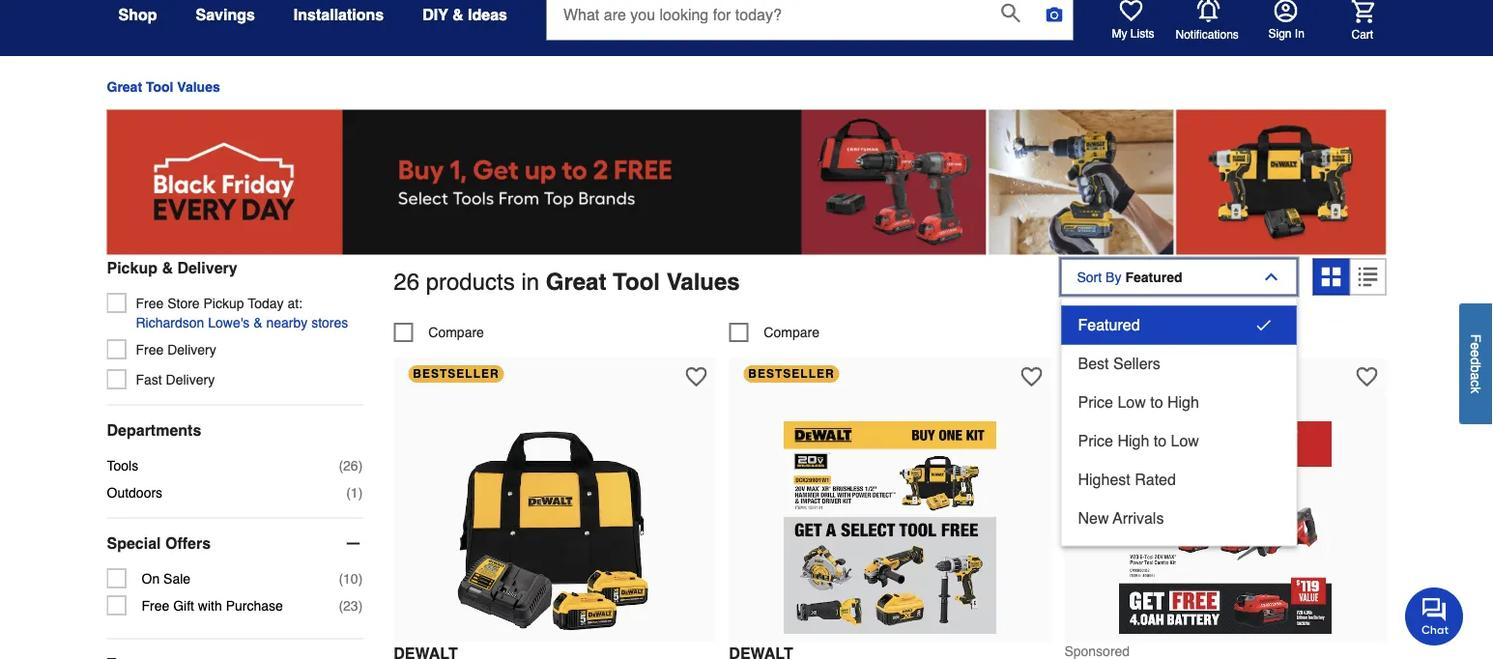 Task type: describe. For each thing, give the bounding box(es) containing it.
in
[[521, 268, 539, 295]]

highest rated
[[1078, 470, 1176, 488]]

high inside button
[[1117, 432, 1149, 450]]

free gift with purchase
[[142, 598, 283, 613]]

delivery for fast delivery
[[166, 371, 215, 387]]

my lists link
[[1112, 0, 1154, 42]]

) for ( 10 )
[[358, 570, 363, 586]]

offers
[[165, 534, 211, 552]]

craftsman 6-tool power tool combo kit with soft case (2-batteries included and charger included) image
[[1119, 421, 1332, 634]]

( 10 )
[[339, 570, 363, 586]]

d
[[1468, 357, 1484, 365]]

1 horizontal spatial pickup
[[203, 295, 244, 311]]

lowe's home improvement notification center image
[[1197, 0, 1220, 22]]

price low to high button
[[1062, 383, 1296, 422]]

0 vertical spatial pickup
[[107, 259, 157, 277]]

c
[[1468, 380, 1484, 387]]

price for price high to low
[[1078, 432, 1113, 450]]

checkmark image
[[1254, 315, 1273, 335]]

diy
[[422, 5, 448, 23]]

( for 23
[[339, 598, 343, 613]]

with
[[198, 598, 222, 613]]

fast delivery
[[136, 371, 215, 387]]

savings button
[[196, 0, 255, 32]]

search image
[[1001, 3, 1020, 22]]

dewalt xr 20 2-pack 5 amp-hour; 5 amp-hour lithium-ion battery and charger (charger included) image
[[448, 421, 661, 634]]

my lists
[[1112, 27, 1154, 41]]

) for ( 23 )
[[358, 598, 363, 613]]

lowe's home improvement account image
[[1274, 0, 1297, 22]]

diy & ideas
[[422, 5, 507, 23]]

best sellers
[[1078, 354, 1160, 372]]

cart button
[[1324, 0, 1375, 42]]

free for free delivery
[[136, 341, 164, 357]]

26 products in great tool values
[[394, 268, 740, 295]]

great tool values
[[107, 79, 220, 94]]

lowe's home improvement cart image
[[1351, 0, 1375, 23]]

tools
[[107, 457, 138, 473]]

today
[[248, 295, 284, 311]]

f
[[1468, 334, 1484, 342]]

2 heart outline image from the left
[[1356, 366, 1377, 388]]

sign in
[[1268, 27, 1304, 41]]

lowe's home improvement lists image
[[1120, 0, 1143, 22]]

b
[[1468, 365, 1484, 372]]

savings
[[196, 5, 255, 23]]

stores
[[311, 314, 348, 330]]

ideas
[[468, 5, 507, 23]]

lowe's
[[208, 314, 250, 330]]

0 vertical spatial delivery
[[177, 259, 237, 277]]

special offers
[[107, 534, 211, 552]]

list view image
[[1358, 267, 1378, 286]]

k
[[1468, 387, 1484, 393]]

nearby
[[266, 314, 308, 330]]

compare for 5013107409 "element"
[[1099, 325, 1155, 340]]

departments element
[[107, 421, 363, 440]]

1 heart outline image from the left
[[685, 366, 707, 388]]

fast
[[136, 371, 162, 387]]

free for free gift with purchase
[[142, 598, 169, 613]]

in
[[1295, 27, 1304, 41]]

highest
[[1078, 470, 1130, 488]]

& for diy
[[452, 5, 463, 23]]

1
[[351, 484, 358, 500]]

featured button
[[1062, 306, 1296, 344]]

2 vertical spatial &
[[253, 314, 262, 330]]

23
[[343, 598, 358, 613]]

outdoors
[[107, 484, 162, 500]]

great tool values link
[[107, 79, 220, 94]]

( for 1
[[346, 484, 351, 500]]

new arrivals button
[[1062, 499, 1296, 538]]

gift
[[173, 598, 194, 613]]

& for pickup
[[162, 259, 173, 277]]

Search Query text field
[[547, 0, 986, 40]]

special offers button
[[107, 518, 363, 569]]

( for 26
[[339, 457, 343, 473]]

2 e from the top
[[1468, 350, 1484, 357]]

cart
[[1351, 28, 1373, 41]]

) for ( 1 )
[[358, 484, 363, 500]]

f e e d b a c k
[[1468, 334, 1484, 393]]



Task type: vqa. For each thing, say whether or not it's contained in the screenshot.
Low to the bottom
yes



Task type: locate. For each thing, give the bounding box(es) containing it.
3 compare from the left
[[1099, 325, 1155, 340]]

) up 1
[[358, 457, 363, 473]]

1 vertical spatial great
[[546, 268, 606, 295]]

pickup & delivery
[[107, 259, 237, 277]]

compare
[[428, 325, 484, 340], [764, 325, 819, 340], [1099, 325, 1155, 340]]

1 vertical spatial low
[[1171, 432, 1199, 450]]

new
[[1078, 509, 1109, 527]]

( for 10
[[339, 570, 343, 586]]

my
[[1112, 27, 1127, 41]]

price inside button
[[1078, 432, 1113, 450]]

& down 'today' at the top of the page
[[253, 314, 262, 330]]

sign in button
[[1268, 0, 1304, 42]]

a
[[1468, 372, 1484, 380]]

) for ( 26 )
[[358, 457, 363, 473]]

to for low
[[1150, 393, 1163, 411]]

1 horizontal spatial values
[[666, 268, 740, 295]]

0 horizontal spatial pickup
[[107, 259, 157, 277]]

1 horizontal spatial low
[[1171, 432, 1199, 450]]

26 up 1000218533 element
[[394, 268, 419, 295]]

1 compare from the left
[[428, 325, 484, 340]]

great
[[107, 79, 142, 94], [546, 268, 606, 295]]

high
[[1167, 393, 1199, 411], [1117, 432, 1149, 450]]

0 vertical spatial 26
[[394, 268, 419, 295]]

arrivals
[[1113, 509, 1164, 527]]

1000218533 element
[[394, 323, 484, 342]]

rated
[[1135, 470, 1176, 488]]

0 horizontal spatial high
[[1117, 432, 1149, 450]]

to up price high to low
[[1150, 393, 1163, 411]]

1 horizontal spatial compare
[[764, 325, 819, 340]]

1 vertical spatial 26
[[343, 457, 358, 473]]

) down 10
[[358, 598, 363, 613]]

highest rated button
[[1062, 460, 1296, 499]]

price for price low to high
[[1078, 393, 1113, 411]]

low down sellers
[[1117, 393, 1146, 411]]

1 ) from the top
[[358, 457, 363, 473]]

1 vertical spatial to
[[1154, 432, 1166, 450]]

delivery
[[177, 259, 237, 277], [167, 341, 216, 357], [166, 371, 215, 387]]

purchase
[[226, 598, 283, 613]]

compare inside 5013107409 "element"
[[1099, 325, 1155, 340]]

4 ) from the top
[[358, 598, 363, 613]]

26 up 1
[[343, 457, 358, 473]]

values down savings button
[[177, 79, 220, 94]]

0 vertical spatial price
[[1078, 393, 1113, 411]]

e up d
[[1468, 342, 1484, 350]]

compare for 1000218533 element
[[428, 325, 484, 340]]

pickup up lowe's
[[203, 295, 244, 311]]

0 vertical spatial to
[[1150, 393, 1163, 411]]

2 vertical spatial delivery
[[166, 371, 215, 387]]

price inside button
[[1078, 393, 1113, 411]]

to
[[1150, 393, 1163, 411], [1154, 432, 1166, 450]]

special
[[107, 534, 161, 552]]

0 horizontal spatial 26
[[343, 457, 358, 473]]

0 horizontal spatial heart outline image
[[685, 366, 707, 388]]

lists
[[1130, 27, 1154, 41]]

) up ( 23 )
[[358, 570, 363, 586]]

price low to high
[[1078, 393, 1199, 411]]

installations
[[294, 5, 384, 23]]

0 horizontal spatial &
[[162, 259, 173, 277]]

high down price low to high
[[1117, 432, 1149, 450]]

3 ) from the top
[[358, 570, 363, 586]]

0 vertical spatial high
[[1167, 393, 1199, 411]]

heart outline image
[[1021, 366, 1042, 388]]

1 bestseller from the left
[[413, 367, 499, 381]]

best sellers button
[[1062, 344, 1296, 383]]

bestseller
[[413, 367, 499, 381], [748, 367, 835, 381]]

1 horizontal spatial 26
[[394, 268, 419, 295]]

shop
[[118, 5, 157, 23]]

2 horizontal spatial compare
[[1099, 325, 1155, 340]]

free for free store pickup today at:
[[136, 295, 164, 311]]

richardson lowe's & nearby stores button
[[136, 312, 348, 332]]

to inside price high to low button
[[1154, 432, 1166, 450]]

0 vertical spatial low
[[1117, 393, 1146, 411]]

chat invite button image
[[1405, 587, 1464, 646]]

2 horizontal spatial &
[[452, 5, 463, 23]]

1 horizontal spatial bestseller
[[748, 367, 835, 381]]

0 vertical spatial tool
[[146, 79, 173, 94]]

0 vertical spatial values
[[177, 79, 220, 94]]

diy & ideas button
[[422, 0, 507, 32]]

free store pickup today at:
[[136, 295, 302, 311]]

on
[[142, 570, 160, 586]]

dewalt power detect xr power detect 2-tool 20-volt max brushless power tool combo kit with soft case (2-batteries and charger included) image
[[784, 421, 996, 634]]

0 horizontal spatial compare
[[428, 325, 484, 340]]

2 bestseller from the left
[[748, 367, 835, 381]]

& right diy
[[452, 5, 463, 23]]

1 vertical spatial &
[[162, 259, 173, 277]]

richardson lowe's & nearby stores
[[136, 314, 348, 330]]

price down the best
[[1078, 393, 1113, 411]]

0 vertical spatial great
[[107, 79, 142, 94]]

delivery down the free delivery
[[166, 371, 215, 387]]

price
[[1078, 393, 1113, 411], [1078, 432, 1113, 450]]

grid view image
[[1321, 267, 1341, 286]]

camera image
[[1045, 5, 1064, 24]]

high inside button
[[1167, 393, 1199, 411]]

free down on
[[142, 598, 169, 613]]

& up store
[[162, 259, 173, 277]]

0 horizontal spatial tool
[[146, 79, 173, 94]]

values
[[177, 79, 220, 94], [666, 268, 740, 295]]

delivery up fast delivery
[[167, 341, 216, 357]]

1 vertical spatial high
[[1117, 432, 1149, 450]]

free up richardson
[[136, 295, 164, 311]]

0 horizontal spatial values
[[177, 79, 220, 94]]

1 vertical spatial price
[[1078, 432, 1113, 450]]

0 vertical spatial &
[[452, 5, 463, 23]]

low down price low to high button
[[1171, 432, 1199, 450]]

low
[[1117, 393, 1146, 411], [1171, 432, 1199, 450]]

richardson
[[136, 314, 204, 330]]

on sale
[[142, 570, 190, 586]]

tool
[[146, 79, 173, 94], [613, 268, 660, 295]]

notifications
[[1176, 27, 1239, 41]]

free up fast
[[136, 341, 164, 357]]

to for high
[[1154, 432, 1166, 450]]

1 vertical spatial values
[[666, 268, 740, 295]]

new lower price image
[[1079, 365, 1119, 405]]

best
[[1078, 354, 1109, 372]]

) down '( 26 )' at the bottom of the page
[[358, 484, 363, 500]]

f e e d b a c k button
[[1459, 303, 1493, 424]]

products
[[426, 268, 515, 295]]

shop button
[[118, 0, 157, 32]]

compare for 1002097720 element
[[764, 325, 819, 340]]

minus image
[[343, 534, 363, 553]]

store
[[167, 295, 200, 311]]

None search field
[[546, 0, 1074, 58]]

free delivery
[[136, 341, 216, 357]]

bestseller for heart outline image
[[748, 367, 835, 381]]

low inside button
[[1117, 393, 1146, 411]]

2 ) from the top
[[358, 484, 363, 500]]

10
[[343, 570, 358, 586]]

installations button
[[294, 0, 384, 32]]

high down best sellers button
[[1167, 393, 1199, 411]]

1 price from the top
[[1078, 393, 1113, 411]]

( 23 )
[[339, 598, 363, 613]]

at:
[[287, 295, 302, 311]]

0 horizontal spatial low
[[1117, 393, 1146, 411]]

0 horizontal spatial bestseller
[[413, 367, 499, 381]]

new arrivals
[[1078, 509, 1164, 527]]

1 horizontal spatial heart outline image
[[1356, 366, 1377, 388]]

advertisement region
[[107, 110, 1386, 258]]

bestseller down 1000218533 element
[[413, 367, 499, 381]]

sale
[[163, 570, 190, 586]]

( 26 )
[[339, 457, 363, 473]]

sellers
[[1113, 354, 1160, 372]]

2 compare from the left
[[764, 325, 819, 340]]

low inside button
[[1171, 432, 1199, 450]]

price high to low button
[[1062, 422, 1296, 460]]

&
[[452, 5, 463, 23], [162, 259, 173, 277], [253, 314, 262, 330]]

to inside price low to high button
[[1150, 393, 1163, 411]]

price up highest
[[1078, 432, 1113, 450]]

)
[[358, 457, 363, 473], [358, 484, 363, 500], [358, 570, 363, 586], [358, 598, 363, 613]]

e
[[1468, 342, 1484, 350], [1468, 350, 1484, 357]]

5013107409 element
[[1064, 323, 1155, 342]]

sign
[[1268, 27, 1292, 41]]

compare inside 1002097720 element
[[764, 325, 819, 340]]

free
[[136, 295, 164, 311], [136, 341, 164, 357], [142, 598, 169, 613]]

pickup up richardson
[[107, 259, 157, 277]]

1 vertical spatial tool
[[613, 268, 660, 295]]

values up 1002097720 element
[[666, 268, 740, 295]]

delivery up free store pickup today at:
[[177, 259, 237, 277]]

bestseller for first heart outline icon
[[413, 367, 499, 381]]

( 1 )
[[346, 484, 363, 500]]

1 vertical spatial free
[[136, 341, 164, 357]]

2 price from the top
[[1078, 432, 1113, 450]]

0 horizontal spatial great
[[107, 79, 142, 94]]

1 horizontal spatial &
[[253, 314, 262, 330]]

to up 'rated'
[[1154, 432, 1166, 450]]

heart outline image
[[685, 366, 707, 388], [1356, 366, 1377, 388]]

1 vertical spatial delivery
[[167, 341, 216, 357]]

1002097720 element
[[729, 323, 819, 342]]

0 vertical spatial free
[[136, 295, 164, 311]]

(
[[339, 457, 343, 473], [346, 484, 351, 500], [339, 570, 343, 586], [339, 598, 343, 613]]

compare inside 1000218533 element
[[428, 325, 484, 340]]

delivery for free delivery
[[167, 341, 216, 357]]

great right in
[[546, 268, 606, 295]]

pickup
[[107, 259, 157, 277], [203, 295, 244, 311]]

1 horizontal spatial high
[[1167, 393, 1199, 411]]

bestseller down 1002097720 element
[[748, 367, 835, 381]]

26
[[394, 268, 419, 295], [343, 457, 358, 473]]

departments
[[107, 421, 201, 439]]

price high to low
[[1078, 432, 1199, 450]]

1 vertical spatial pickup
[[203, 295, 244, 311]]

2 vertical spatial free
[[142, 598, 169, 613]]

1 horizontal spatial tool
[[613, 268, 660, 295]]

featured
[[1078, 316, 1140, 334]]

e up b
[[1468, 350, 1484, 357]]

1 horizontal spatial great
[[546, 268, 606, 295]]

great down shop button
[[107, 79, 142, 94]]

1 e from the top
[[1468, 342, 1484, 350]]



